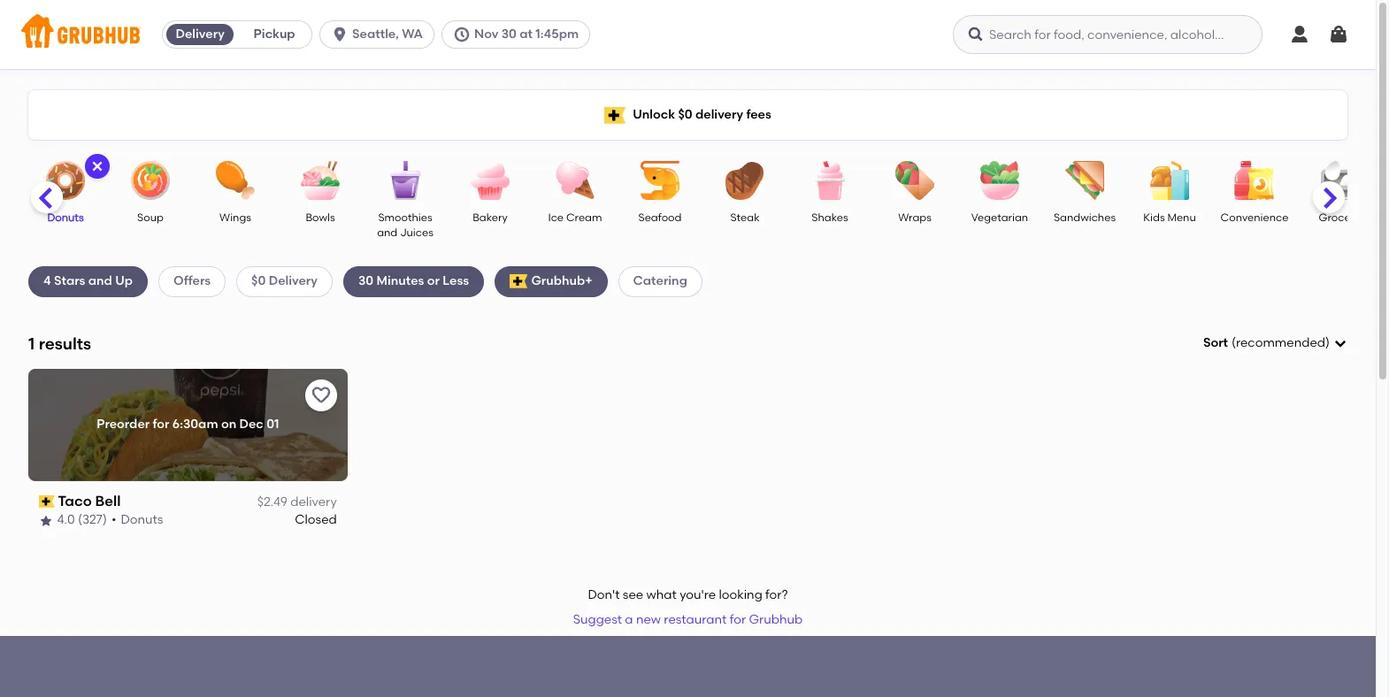 Task type: locate. For each thing, give the bounding box(es) containing it.
$0
[[678, 107, 693, 122], [251, 274, 266, 289]]

0 vertical spatial $0
[[678, 107, 693, 122]]

delivery
[[695, 107, 743, 122], [290, 495, 337, 510]]

donuts down the donuts "image" on the left top of page
[[47, 211, 84, 224]]

smoothies and juices image
[[374, 161, 436, 200]]

1 vertical spatial and
[[88, 274, 112, 289]]

1 horizontal spatial donuts
[[121, 513, 164, 528]]

don't
[[588, 588, 620, 603]]

wraps image
[[884, 161, 946, 200]]

0 vertical spatial for
[[153, 417, 169, 432]]

wa
[[402, 27, 423, 42]]

wings
[[220, 211, 251, 224]]

0 vertical spatial grubhub plus flag logo image
[[604, 107, 626, 123]]

0 vertical spatial and
[[377, 227, 398, 239]]

1 horizontal spatial grubhub plus flag logo image
[[604, 107, 626, 123]]

1 vertical spatial donuts
[[121, 513, 164, 528]]

and
[[377, 227, 398, 239], [88, 274, 112, 289]]

0 vertical spatial delivery
[[176, 27, 225, 42]]

save this restaurant button
[[305, 379, 337, 411]]

0 horizontal spatial delivery
[[290, 495, 337, 510]]

delivery down bowls
[[269, 274, 318, 289]]

donuts
[[47, 211, 84, 224], [121, 513, 164, 528]]

grubhub plus flag logo image left 'unlock' at left
[[604, 107, 626, 123]]

vegetarian image
[[969, 161, 1031, 200]]

svg image
[[1289, 24, 1310, 45], [331, 26, 349, 43], [453, 26, 471, 43], [967, 26, 985, 43], [90, 159, 104, 173], [1333, 336, 1348, 351]]

1 vertical spatial delivery
[[290, 495, 337, 510]]

subscription pass image
[[39, 496, 55, 508]]

1 horizontal spatial $0
[[678, 107, 693, 122]]

0 horizontal spatial delivery
[[176, 27, 225, 42]]

delivery up 'closed'
[[290, 495, 337, 510]]

offers
[[173, 274, 211, 289]]

delivery button
[[163, 20, 237, 49]]

up
[[115, 274, 133, 289]]

delivery inside 1 results main content
[[269, 274, 318, 289]]

don't see what you're looking for?
[[588, 588, 788, 603]]

looking
[[719, 588, 763, 603]]

1 vertical spatial grubhub plus flag logo image
[[510, 275, 528, 289]]

seattle, wa
[[352, 27, 423, 42]]

1 vertical spatial for
[[730, 613, 746, 628]]

$0 delivery
[[251, 274, 318, 289]]

0 horizontal spatial for
[[153, 417, 169, 432]]

donuts right •
[[121, 513, 164, 528]]

for left 6:30am
[[153, 417, 169, 432]]

$2.49 delivery
[[257, 495, 337, 510]]

grubhub plus flag logo image for unlock $0 delivery fees
[[604, 107, 626, 123]]

see
[[623, 588, 644, 603]]

1 horizontal spatial 30
[[501, 27, 517, 42]]

grubhub
[[749, 613, 803, 628]]

delivery
[[176, 27, 225, 42], [269, 274, 318, 289]]

none field containing sort
[[1203, 335, 1348, 352]]

wings image
[[204, 161, 266, 200]]

1 horizontal spatial delivery
[[695, 107, 743, 122]]

None field
[[1203, 335, 1348, 352]]

1 results main content
[[0, 69, 1377, 697]]

dec
[[239, 417, 264, 432]]

bowls image
[[289, 161, 351, 200]]

$0 right 'unlock' at left
[[678, 107, 693, 122]]

seattle, wa button
[[320, 20, 442, 49]]

unlock
[[633, 107, 675, 122]]

nov
[[474, 27, 498, 42]]

sandwiches
[[1054, 211, 1116, 224]]

wraps
[[898, 211, 932, 224]]

svg image
[[1328, 24, 1349, 45]]

4.0
[[58, 513, 75, 528]]

kids menu image
[[1139, 161, 1201, 200]]

suggest
[[573, 613, 622, 628]]

and inside smoothies and juices
[[377, 227, 398, 239]]

grubhub+
[[531, 274, 592, 289]]

preorder
[[97, 417, 150, 432]]

for
[[153, 417, 169, 432], [730, 613, 746, 628]]

1 vertical spatial delivery
[[269, 274, 318, 289]]

bakery
[[473, 211, 508, 224]]

grubhub plus flag logo image
[[604, 107, 626, 123], [510, 275, 528, 289]]

recommended
[[1236, 335, 1326, 350]]

30
[[501, 27, 517, 42], [358, 274, 374, 289]]

0 horizontal spatial 30
[[358, 274, 374, 289]]

what
[[646, 588, 677, 603]]

pickup
[[254, 27, 295, 42]]

suggest a new restaurant for grubhub
[[573, 613, 803, 628]]

0 vertical spatial 30
[[501, 27, 517, 42]]

1 horizontal spatial and
[[377, 227, 398, 239]]

for down looking
[[730, 613, 746, 628]]

$2.49
[[257, 495, 287, 510]]

grubhub plus flag logo image for grubhub+
[[510, 275, 528, 289]]

results
[[39, 333, 91, 354]]

smoothies
[[378, 211, 432, 224]]

main navigation navigation
[[0, 0, 1376, 69]]

a
[[625, 613, 633, 628]]

and down smoothies
[[377, 227, 398, 239]]

6:30am
[[172, 417, 218, 432]]

1 horizontal spatial for
[[730, 613, 746, 628]]

delivery left the pickup
[[176, 27, 225, 42]]

minutes
[[377, 274, 424, 289]]

seattle,
[[352, 27, 399, 42]]

30 left minutes
[[358, 274, 374, 289]]

0 horizontal spatial grubhub plus flag logo image
[[510, 275, 528, 289]]

delivery left fees
[[695, 107, 743, 122]]

1 horizontal spatial delivery
[[269, 274, 318, 289]]

restaurant
[[664, 613, 727, 628]]

or
[[427, 274, 440, 289]]

1 vertical spatial 30
[[358, 274, 374, 289]]

0 horizontal spatial $0
[[251, 274, 266, 289]]

grubhub plus flag logo image left grubhub+
[[510, 275, 528, 289]]

steak
[[730, 211, 760, 224]]

steak image
[[714, 161, 776, 200]]

$0 right offers
[[251, 274, 266, 289]]

donuts image
[[35, 161, 96, 200]]

and left up
[[88, 274, 112, 289]]

30 left at
[[501, 27, 517, 42]]

you're
[[680, 588, 716, 603]]

star icon image
[[39, 514, 53, 528]]

preorder for 6:30am on dec 01
[[97, 417, 279, 432]]

ice cream
[[548, 211, 602, 224]]

cream
[[566, 211, 602, 224]]

0 horizontal spatial donuts
[[47, 211, 84, 224]]



Task type: vqa. For each thing, say whether or not it's contained in the screenshot.
4 Stars and Up
yes



Task type: describe. For each thing, give the bounding box(es) containing it.
(327)
[[78, 513, 107, 528]]

sort
[[1203, 335, 1228, 350]]

0 vertical spatial donuts
[[47, 211, 84, 224]]

1 results
[[28, 333, 91, 354]]

for inside button
[[730, 613, 746, 628]]

soup image
[[119, 161, 181, 200]]

taco
[[58, 493, 92, 509]]

0 vertical spatial delivery
[[695, 107, 743, 122]]

bowls
[[306, 211, 335, 224]]

fees
[[746, 107, 771, 122]]

suggest a new restaurant for grubhub button
[[565, 605, 811, 637]]

ice
[[548, 211, 564, 224]]

pickup button
[[237, 20, 312, 49]]

taco bell
[[58, 493, 121, 509]]

1
[[28, 333, 35, 354]]

at
[[520, 27, 533, 42]]

svg image inside field
[[1333, 336, 1348, 351]]

none field inside 1 results main content
[[1203, 335, 1348, 352]]

bakery image
[[459, 161, 521, 200]]

30 inside button
[[501, 27, 517, 42]]

1:45pm
[[536, 27, 579, 42]]

nov 30 at 1:45pm
[[474, 27, 579, 42]]

delivery inside button
[[176, 27, 225, 42]]

30 minutes or less
[[358, 274, 469, 289]]

grocery
[[1319, 211, 1360, 224]]

nov 30 at 1:45pm button
[[442, 20, 597, 49]]

save this restaurant image
[[310, 385, 332, 406]]

seafood
[[638, 211, 682, 224]]

grocery image
[[1309, 161, 1371, 200]]

sandwiches image
[[1054, 161, 1116, 200]]

sort ( recommended )
[[1203, 335, 1330, 350]]

catering
[[633, 274, 687, 289]]

shakes
[[812, 211, 848, 224]]

)
[[1326, 335, 1330, 350]]

menu
[[1168, 211, 1196, 224]]

convenience
[[1221, 211, 1289, 224]]

for?
[[765, 588, 788, 603]]

•
[[112, 513, 117, 528]]

• donuts
[[112, 513, 164, 528]]

vegetarian
[[971, 211, 1028, 224]]

soup
[[137, 211, 164, 224]]

kids menu
[[1143, 211, 1196, 224]]

seafood image
[[629, 161, 691, 200]]

01
[[266, 417, 279, 432]]

closed
[[295, 513, 337, 528]]

Search for food, convenience, alcohol... search field
[[953, 15, 1263, 54]]

svg image inside seattle, wa button
[[331, 26, 349, 43]]

4 stars and up
[[43, 274, 133, 289]]

4
[[43, 274, 51, 289]]

unlock $0 delivery fees
[[633, 107, 771, 122]]

ice cream image
[[544, 161, 606, 200]]

bell
[[96, 493, 121, 509]]

less
[[443, 274, 469, 289]]

30 inside 1 results main content
[[358, 274, 374, 289]]

smoothies and juices
[[377, 211, 433, 239]]

on
[[221, 417, 236, 432]]

stars
[[54, 274, 85, 289]]

convenience image
[[1224, 161, 1286, 200]]

1 vertical spatial $0
[[251, 274, 266, 289]]

(
[[1232, 335, 1236, 350]]

0 horizontal spatial and
[[88, 274, 112, 289]]

4.0 (327)
[[58, 513, 107, 528]]

shakes image
[[799, 161, 861, 200]]

new
[[636, 613, 661, 628]]

juices
[[400, 227, 433, 239]]

kids
[[1143, 211, 1165, 224]]

svg image inside the nov 30 at 1:45pm button
[[453, 26, 471, 43]]



